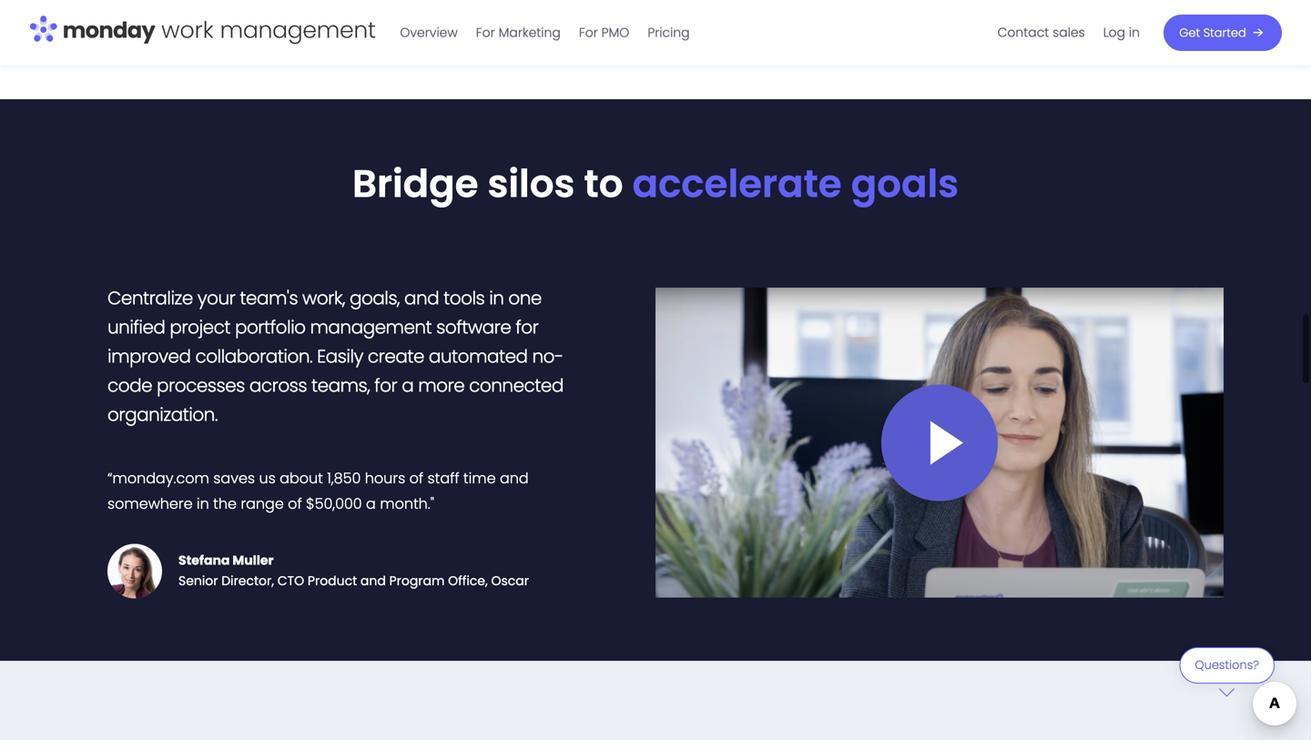 Task type: locate. For each thing, give the bounding box(es) containing it.
teams,
[[311, 373, 370, 398]]

a
[[402, 373, 414, 398], [366, 494, 376, 514]]

questions? button
[[1180, 648, 1275, 697]]

monday.com work management image
[[29, 12, 376, 50]]

0 vertical spatial and
[[404, 285, 439, 311]]

for
[[516, 315, 539, 340], [374, 373, 397, 398]]

1 for from the left
[[476, 24, 495, 41]]

0 horizontal spatial for
[[374, 373, 397, 398]]

and
[[404, 285, 439, 311], [500, 468, 529, 489], [361, 572, 386, 590]]

0 vertical spatial of
[[409, 468, 424, 489]]

1 vertical spatial for
[[374, 373, 397, 398]]

for left marketing
[[476, 24, 495, 41]]

of left staff
[[409, 468, 424, 489]]

for left pmo
[[579, 24, 598, 41]]

1 horizontal spatial for
[[579, 24, 598, 41]]

bridge
[[352, 157, 479, 210]]

software
[[436, 315, 511, 340]]

1 vertical spatial a
[[366, 494, 376, 514]]

in left one
[[489, 285, 504, 311]]

"monday.com saves us about 1,850 hours of staff time and somewhere in the range of $50,000 a month."
[[107, 468, 529, 514]]

1 vertical spatial and
[[500, 468, 529, 489]]

1516228715214 image
[[107, 544, 162, 599]]

2 vertical spatial in
[[197, 494, 209, 514]]

1 horizontal spatial and
[[404, 285, 439, 311]]

collaboration.
[[195, 344, 312, 369]]

bridge silos to accelerate goals
[[352, 157, 959, 210]]

for pmo
[[579, 24, 630, 41]]

month."
[[380, 494, 434, 514]]

for
[[476, 24, 495, 41], [579, 24, 598, 41]]

stefana muller senior director, cto product and program office, oscar
[[178, 552, 529, 590]]

a down create
[[402, 373, 414, 398]]

get
[[1180, 25, 1200, 41]]

0 horizontal spatial of
[[288, 494, 302, 514]]

for down create
[[374, 373, 397, 398]]

create
[[368, 344, 424, 369]]

0 horizontal spatial in
[[197, 494, 209, 514]]

portfolio
[[235, 315, 306, 340]]

for down one
[[516, 315, 539, 340]]

management
[[310, 315, 432, 340]]

1 horizontal spatial for
[[516, 315, 539, 340]]

team's
[[240, 285, 298, 311]]

pmo
[[602, 24, 630, 41]]

easily
[[317, 344, 363, 369]]

and right product
[[361, 572, 386, 590]]

0 vertical spatial a
[[402, 373, 414, 398]]

centralize your team's work, goals, and tools in one unified project portfolio management software for improved collaboration. easily create automated no- code processes across teams, for a more connected organization.
[[107, 285, 564, 427]]

a down hours at left bottom
[[366, 494, 376, 514]]

stefana
[[178, 552, 230, 570]]

0 vertical spatial in
[[1129, 24, 1140, 41]]

2 vertical spatial and
[[361, 572, 386, 590]]

no-
[[532, 344, 564, 369]]

contact sales link
[[989, 18, 1094, 47]]

contact sales
[[998, 24, 1085, 41]]

centralize
[[107, 285, 193, 311]]

1 horizontal spatial in
[[489, 285, 504, 311]]

1 horizontal spatial a
[[402, 373, 414, 398]]

in right log
[[1129, 24, 1140, 41]]

goals,
[[350, 285, 400, 311]]

in left the
[[197, 494, 209, 514]]

silos
[[488, 157, 575, 210]]

and right time
[[500, 468, 529, 489]]

and left tools
[[404, 285, 439, 311]]

in inside centralize your team's work, goals, and tools in one unified project portfolio management software for improved collaboration. easily create automated no- code processes across teams, for a more connected organization.
[[489, 285, 504, 311]]

list inside main element
[[989, 0, 1149, 66]]

goals
[[851, 157, 959, 210]]

oscar
[[491, 572, 529, 590]]

us
[[259, 468, 276, 489]]

for for for pmo
[[579, 24, 598, 41]]

0 horizontal spatial a
[[366, 494, 376, 514]]

saves
[[213, 468, 255, 489]]

of down about
[[288, 494, 302, 514]]

list
[[989, 0, 1149, 66]]

2 for from the left
[[579, 24, 598, 41]]

2 horizontal spatial and
[[500, 468, 529, 489]]

list containing contact sales
[[989, 0, 1149, 66]]

0 horizontal spatial for
[[476, 24, 495, 41]]

2 horizontal spatial in
[[1129, 24, 1140, 41]]

1 horizontal spatial of
[[409, 468, 424, 489]]

of
[[409, 468, 424, 489], [288, 494, 302, 514]]

in
[[1129, 24, 1140, 41], [489, 285, 504, 311], [197, 494, 209, 514]]

started
[[1204, 25, 1246, 41]]

staff
[[428, 468, 459, 489]]

$50,000
[[306, 494, 362, 514]]

across
[[249, 373, 307, 398]]

in inside ""monday.com saves us about 1,850 hours of staff time and somewhere in the range of $50,000 a month.""
[[197, 494, 209, 514]]

1 vertical spatial in
[[489, 285, 504, 311]]

main element
[[391, 0, 1282, 66]]

log in
[[1104, 24, 1140, 41]]

log
[[1104, 24, 1126, 41]]

0 horizontal spatial and
[[361, 572, 386, 590]]

organization.
[[107, 402, 218, 427]]



Task type: describe. For each thing, give the bounding box(es) containing it.
overview
[[400, 24, 458, 41]]

unified
[[107, 315, 165, 340]]

accelerate
[[632, 157, 842, 210]]

work,
[[302, 285, 345, 311]]

for marketing
[[476, 24, 561, 41]]

log in link
[[1094, 18, 1149, 47]]

overview link
[[391, 18, 467, 47]]

improved
[[107, 344, 191, 369]]

the
[[213, 494, 237, 514]]

a inside centralize your team's work, goals, and tools in one unified project portfolio management software for improved collaboration. easily create automated no- code processes across teams, for a more connected organization.
[[402, 373, 414, 398]]

about
[[280, 468, 323, 489]]

marketing
[[499, 24, 561, 41]]

senior
[[178, 572, 218, 590]]

in inside "log in" link
[[1129, 24, 1140, 41]]

tools
[[444, 285, 485, 311]]

for for for marketing
[[476, 24, 495, 41]]

sales
[[1053, 24, 1085, 41]]

and inside the stefana muller senior director, cto product and program office, oscar
[[361, 572, 386, 590]]

more
[[418, 373, 465, 398]]

pricing link
[[639, 18, 699, 47]]

director,
[[221, 572, 274, 590]]

0 vertical spatial for
[[516, 315, 539, 340]]

1,850
[[327, 468, 361, 489]]

1 vertical spatial of
[[288, 494, 302, 514]]

program
[[389, 572, 445, 590]]

code
[[107, 373, 152, 398]]

hours
[[365, 468, 405, 489]]

"monday.com
[[107, 468, 209, 489]]

for pmo link
[[570, 18, 639, 47]]

questions?
[[1195, 657, 1259, 673]]

range
[[241, 494, 284, 514]]

project
[[170, 315, 230, 340]]

oscar success story image
[[656, 288, 1224, 598]]

a inside ""monday.com saves us about 1,850 hours of staff time and somewhere in the range of $50,000 a month.""
[[366, 494, 376, 514]]

get started
[[1180, 25, 1246, 41]]

muller
[[233, 552, 274, 570]]

one
[[509, 285, 542, 311]]

pricing
[[648, 24, 690, 41]]

somewhere
[[107, 494, 193, 514]]

office,
[[448, 572, 488, 590]]

your
[[197, 285, 235, 311]]

automated
[[429, 344, 528, 369]]

time
[[463, 468, 496, 489]]

connected
[[469, 373, 564, 398]]

cto
[[278, 572, 304, 590]]

contact
[[998, 24, 1049, 41]]

and inside centralize your team's work, goals, and tools in one unified project portfolio management software for improved collaboration. easily create automated no- code processes across teams, for a more connected organization.
[[404, 285, 439, 311]]

processes
[[157, 373, 245, 398]]

to
[[584, 157, 623, 210]]

and inside ""monday.com saves us about 1,850 hours of staff time and somewhere in the range of $50,000 a month.""
[[500, 468, 529, 489]]

for marketing link
[[467, 18, 570, 47]]

automation image
[[542, 719, 1224, 740]]

get started button
[[1164, 15, 1282, 51]]

product
[[308, 572, 357, 590]]



Task type: vqa. For each thing, say whether or not it's contained in the screenshot.
the left "and"
yes



